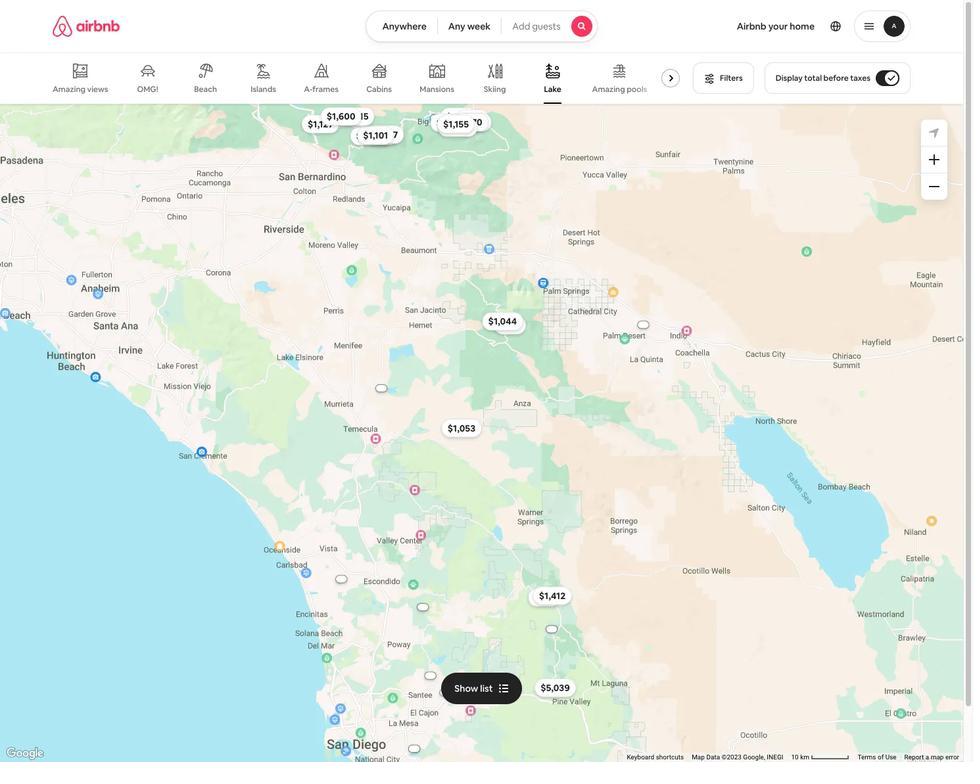 Task type: describe. For each thing, give the bounding box(es) containing it.
amazing for amazing pools
[[592, 84, 625, 95]]

©2023
[[722, 754, 742, 762]]

inegi
[[767, 754, 784, 762]]

frames
[[313, 84, 339, 95]]

$1,127
[[307, 118, 333, 130]]

$1,124 button
[[440, 108, 478, 126]]

$1,727 button
[[365, 126, 404, 144]]

$1,878 button
[[430, 114, 470, 132]]

$735
[[462, 113, 483, 125]]

your
[[769, 20, 788, 32]]

$770
[[461, 117, 482, 128]]

use
[[886, 754, 897, 762]]

islands
[[251, 84, 276, 95]]

group containing amazing views
[[53, 53, 685, 104]]

lake
[[544, 84, 562, 95]]

$770 $1,101
[[363, 117, 482, 141]]

guests
[[532, 20, 561, 32]]

$815
[[371, 130, 391, 142]]

$1,155
[[443, 118, 469, 130]]

$5,015 button
[[335, 107, 374, 126]]

a
[[926, 754, 929, 762]]

$851
[[534, 592, 554, 604]]

shortcuts
[[656, 754, 684, 762]]

report a map error link
[[905, 754, 960, 762]]

$1,727
[[371, 129, 398, 141]]

$5,039 button
[[534, 679, 576, 698]]

before
[[824, 73, 849, 84]]

a-frames
[[304, 84, 339, 95]]

a-
[[304, 84, 313, 95]]

$2,520
[[356, 130, 385, 142]]

amazing for amazing views
[[53, 84, 86, 95]]

$1,101 button
[[357, 126, 394, 145]]

airbnb
[[737, 20, 767, 32]]

km
[[800, 754, 810, 762]]

omg!
[[137, 84, 158, 95]]

add guests
[[512, 20, 561, 32]]

keyboard shortcuts button
[[627, 754, 684, 763]]

taxes
[[850, 73, 871, 84]]

add guests button
[[501, 11, 598, 42]]

beach
[[194, 84, 217, 95]]

terms
[[858, 754, 876, 762]]

none search field containing anywhere
[[366, 11, 598, 42]]

home
[[790, 20, 815, 32]]

error
[[946, 754, 960, 762]]

zoom in image
[[929, 155, 940, 165]]

$1,053 button
[[441, 419, 481, 438]]

$1,027
[[458, 116, 486, 128]]

$815 button
[[365, 127, 397, 145]]



Task type: vqa. For each thing, say whether or not it's contained in the screenshot.
views
yes



Task type: locate. For each thing, give the bounding box(es) containing it.
$813 button
[[494, 316, 526, 335]]

$1,412 button
[[533, 587, 571, 606]]

terms of use link
[[858, 754, 897, 762]]

display
[[776, 73, 803, 84]]

$1,878
[[436, 117, 464, 129]]

keyboard shortcuts
[[627, 754, 684, 762]]

list
[[480, 683, 493, 695]]

google map
showing 79 stays. region
[[0, 104, 963, 763]]

map
[[692, 754, 705, 762]]

$1,600 button
[[320, 107, 361, 126]]

10 km button
[[787, 754, 854, 763]]

profile element
[[613, 0, 911, 53]]

$851 button
[[528, 589, 560, 607]]

$735 button
[[456, 109, 488, 128]]

$1,412
[[539, 590, 565, 602]]

skiing
[[484, 84, 506, 95]]

amazing left pools
[[592, 84, 625, 95]]

zoom out image
[[929, 182, 940, 192]]

total
[[804, 73, 822, 84]]

$1,570 button
[[438, 118, 477, 137]]

$1,600
[[326, 111, 355, 122]]

$1,101
[[363, 130, 388, 141]]

any week
[[448, 20, 491, 32]]

$1,027 button
[[452, 113, 492, 132]]

map
[[931, 754, 944, 762]]

10 km
[[791, 754, 811, 762]]

week
[[467, 20, 491, 32]]

show list button
[[441, 673, 522, 705]]

$1,570
[[444, 122, 472, 134]]

anywhere
[[382, 20, 427, 32]]

mansions
[[420, 84, 454, 95]]

$1,053
[[447, 423, 475, 435]]

$1,044
[[488, 316, 517, 328]]

any
[[448, 20, 465, 32]]

airbnb your home link
[[729, 12, 823, 40]]

$2,520 button
[[350, 127, 391, 145]]

google,
[[743, 754, 765, 762]]

keyboard
[[627, 754, 655, 762]]

$813
[[499, 320, 520, 331]]

data
[[707, 754, 720, 762]]

$1,127 button
[[301, 115, 339, 133]]

filters
[[720, 73, 743, 84]]

report a map error
[[905, 754, 960, 762]]

amazing pools
[[592, 84, 647, 95]]

show list
[[455, 683, 493, 695]]

1 horizontal spatial amazing
[[592, 84, 625, 95]]

display total before taxes button
[[765, 62, 911, 94]]

group
[[53, 53, 685, 104]]

None search field
[[366, 11, 598, 42]]

$770 button
[[455, 113, 488, 132]]

$5,015
[[341, 111, 368, 122]]

amazing views
[[53, 84, 108, 95]]

amazing
[[53, 84, 86, 95], [592, 84, 625, 95]]

$1,155 button
[[437, 115, 475, 133]]

pools
[[627, 84, 647, 95]]

views
[[87, 84, 108, 95]]

$1,124
[[446, 111, 472, 123]]

$1,044 button
[[482, 313, 523, 331]]

amazing left views
[[53, 84, 86, 95]]

google image
[[3, 746, 47, 763]]

any week button
[[437, 11, 502, 42]]

of
[[878, 754, 884, 762]]

map data ©2023 google, inegi
[[692, 754, 784, 762]]

filters button
[[693, 62, 754, 94]]

report
[[905, 754, 924, 762]]

anywhere button
[[366, 11, 438, 42]]

terms of use
[[858, 754, 897, 762]]

10
[[791, 754, 799, 762]]

0 horizontal spatial amazing
[[53, 84, 86, 95]]

add
[[512, 20, 530, 32]]

$5,039
[[540, 683, 570, 694]]

display total before taxes
[[776, 73, 871, 84]]

cabins
[[366, 84, 392, 95]]

airbnb your home
[[737, 20, 815, 32]]

show
[[455, 683, 478, 695]]



